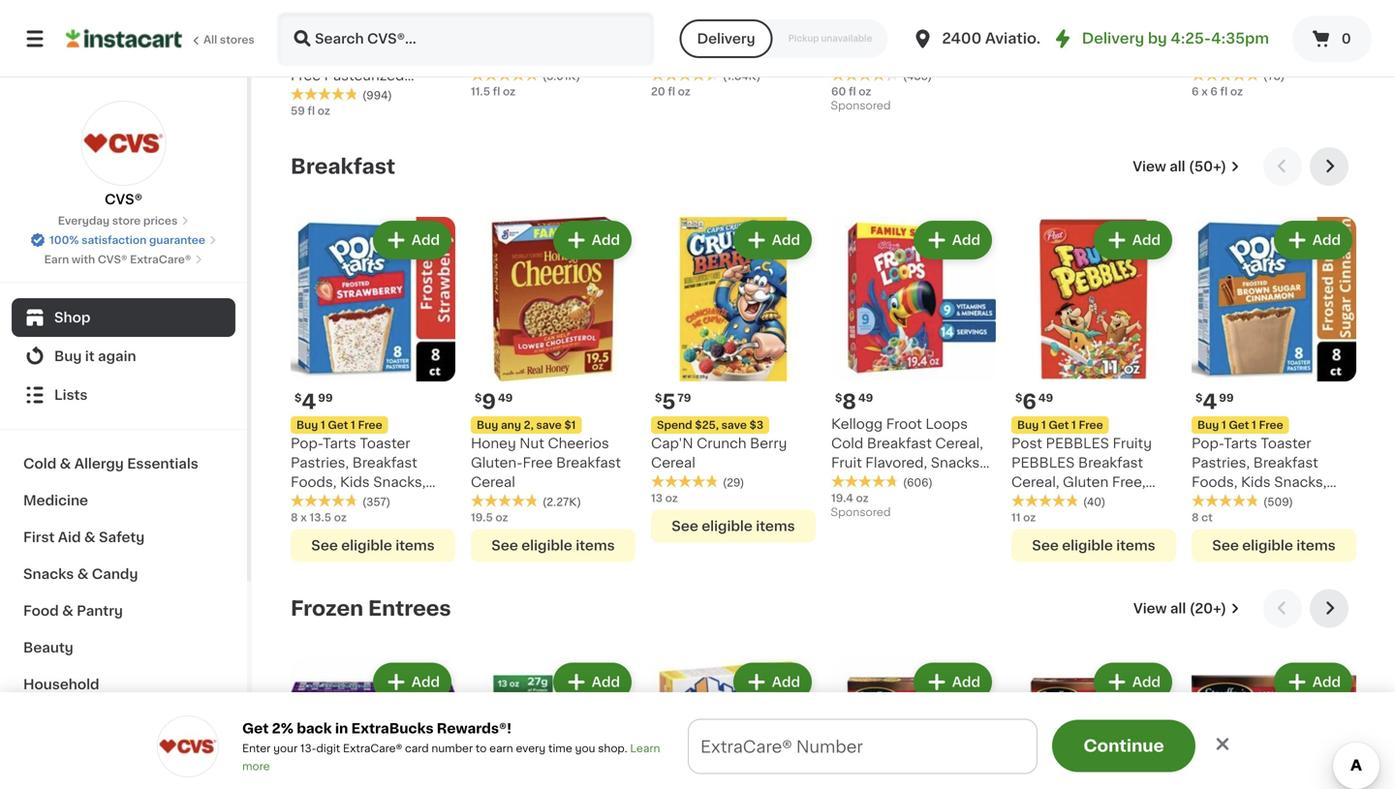 Task type: locate. For each thing, give the bounding box(es) containing it.
1 simply from the left
[[291, 30, 337, 44]]

get for pop-tarts toaster pastries, breakfast foods, kids snacks, frosted brown sugar cinnamon
[[1229, 420, 1250, 431]]

see eligible items button down (509)
[[1192, 530, 1357, 563]]

11.5
[[471, 86, 490, 97]]

kids for brown
[[1242, 476, 1271, 489]]

breakfast inside kellogg froot loops cold breakfast cereal, fruit flavored, snacks with vitamin c, original
[[867, 437, 932, 451]]

$25,
[[695, 420, 719, 431]]

eligible for honey nut cheerios gluten-free breakfast cereal
[[522, 539, 573, 553]]

0 vertical spatial 5
[[302, 4, 315, 25]]

pop-tarts toaster pastries, breakfast foods, kids snacks, frosted strawberry
[[291, 437, 426, 509]]

2 vertical spatial cereal
[[1012, 515, 1056, 528]]

cvs® logo image up everyday store prices link
[[81, 101, 166, 186]]

pebbles up 'gluten'
[[1046, 437, 1110, 451]]

cereal, inside kellogg froot loops cold breakfast cereal, fruit flavored, snacks with vitamin c, original
[[936, 437, 984, 451]]

enter
[[242, 744, 271, 755]]

0 vertical spatial cereal,
[[936, 437, 984, 451]]

items for post pebbles fruity pebbles breakfast cereal, gluten free, kids snacks, small cereal box
[[1117, 539, 1156, 553]]

kids up "(357)"
[[340, 476, 370, 489]]

49 inside the $ 9 49
[[498, 393, 513, 404]]

to inside treatment tracker modal dialog
[[927, 741, 944, 757]]

2 save from the left
[[722, 420, 747, 431]]

stores
[[220, 34, 255, 45]]

0 horizontal spatial all
[[204, 34, 217, 45]]

1 horizontal spatial frosted
[[1192, 495, 1244, 509]]

1 49 from the left
[[498, 393, 513, 404]]

0 vertical spatial cereal
[[651, 457, 696, 470]]

cereal down cap'n
[[651, 457, 696, 470]]

cvs® down the satisfaction
[[98, 254, 127, 265]]

0 horizontal spatial delivery
[[697, 32, 756, 46]]

1 vertical spatial cvs®
[[98, 254, 127, 265]]

pop- for pop-tarts toaster pastries, breakfast foods, kids snacks, frosted strawberry
[[291, 437, 323, 451]]

5 inside product "group"
[[662, 392, 676, 412]]

2 1 from the left
[[351, 420, 355, 431]]

2 pop- from the left
[[1192, 437, 1224, 451]]

ExtraCare® Number text field
[[689, 721, 1037, 774]]

99 for pop-tarts toaster pastries, breakfast foods, kids snacks, frosted brown sugar cinnamon
[[1220, 393, 1234, 404]]

foods, for strawberry
[[291, 476, 337, 489]]

free up 'gluten'
[[1079, 420, 1104, 431]]

see eligible items button down (29)
[[651, 510, 816, 543]]

pastries, inside the pop-tarts toaster pastries, breakfast foods, kids snacks, frosted brown sugar cinnamon
[[1192, 457, 1250, 470]]

1 4 from the left
[[302, 392, 316, 412]]

2 49 from the left
[[859, 393, 874, 404]]

all inside all stores link
[[204, 34, 217, 45]]

frosted
[[291, 495, 343, 509], [1192, 495, 1244, 509]]

0 vertical spatial with
[[72, 254, 95, 265]]

all left "stores" in the top left of the page
[[204, 34, 217, 45]]

0 horizontal spatial 79
[[497, 5, 511, 16]]

0 vertical spatial x
[[1202, 86, 1208, 97]]

1 horizontal spatial $ 4 99
[[1196, 392, 1234, 412]]

close image
[[1213, 735, 1233, 755]]

see for pop-tarts toaster pastries, breakfast foods, kids snacks, frosted strawberry
[[311, 539, 338, 553]]

fl right 11.5
[[493, 86, 500, 97]]

see eligible items button for cap'n crunch berry cereal
[[651, 510, 816, 543]]

see eligible items button down box
[[1012, 530, 1177, 563]]

juice
[[1192, 49, 1230, 63], [345, 88, 382, 102]]

cinnamon
[[1192, 515, 1262, 528]]

cold down kellogg
[[832, 437, 864, 451]]

beauty
[[23, 642, 73, 655]]

1 vertical spatial cereal
[[471, 476, 515, 489]]

0 horizontal spatial foods,
[[291, 476, 337, 489]]

to
[[927, 741, 944, 757], [476, 744, 487, 755]]

& left allergy
[[60, 457, 71, 471]]

2 horizontal spatial 8
[[1192, 513, 1199, 523]]

items down berry
[[756, 520, 795, 534]]

1 vertical spatial extracare®
[[343, 744, 402, 755]]

see eligible items down (2.27k)
[[492, 539, 615, 553]]

toaster inside pop-tarts toaster pastries, breakfast foods, kids snacks, frosted strawberry
[[360, 437, 411, 451]]

see eligible items down "(357)"
[[311, 539, 435, 553]]

1 pop- from the left
[[291, 437, 323, 451]]

2 sponsored badge image from the top
[[832, 508, 890, 519]]

1 horizontal spatial 8
[[843, 392, 857, 412]]

see eligible items down (29)
[[672, 520, 795, 534]]

0 horizontal spatial kids
[[340, 476, 370, 489]]

lists link
[[12, 376, 236, 415]]

minute maid lemonade made w/ real lemons
[[651, 30, 812, 63]]

view for breakfast
[[1133, 160, 1167, 173]]

sugar
[[1294, 495, 1334, 509]]

0 vertical spatial juice
[[1192, 49, 1230, 63]]

4 1 from the left
[[1072, 420, 1077, 431]]

0 horizontal spatial save
[[536, 420, 562, 431]]

2 horizontal spatial cereal
[[1012, 515, 1056, 528]]

0 vertical spatial snacks
[[931, 457, 980, 470]]

kids up "11 oz"
[[1012, 495, 1042, 509]]

1 horizontal spatial fruit
[[1067, 30, 1098, 44]]

see eligible items button for pop-tarts toaster pastries, breakfast foods, kids snacks, frosted brown sugar cinnamon
[[1192, 530, 1357, 563]]

4 up pop-tarts toaster pastries, breakfast foods, kids snacks, frosted strawberry
[[302, 392, 316, 412]]

2400 aviation dr
[[942, 32, 1068, 46]]

buy left it
[[54, 350, 82, 363]]

foods, inside pop-tarts toaster pastries, breakfast foods, kids snacks, frosted strawberry
[[291, 476, 337, 489]]

breakfast inside pop-tarts toaster pastries, breakfast foods, kids snacks, frosted strawberry
[[353, 457, 418, 470]]

see eligible items button for post pebbles fruity pebbles breakfast cereal, gluten free, kids snacks, small cereal box
[[1012, 530, 1177, 563]]

orange up 59 fl oz
[[291, 88, 341, 102]]

breakfast inside post pebbles fruity pebbles breakfast cereal, gluten free, kids snacks, small cereal box
[[1079, 457, 1144, 470]]

0 vertical spatial fruit
[[1067, 30, 1098, 44]]

1 vertical spatial snacks
[[23, 568, 74, 582]]

toaster inside the pop-tarts toaster pastries, breakfast foods, kids snacks, frosted brown sugar cinnamon
[[1261, 437, 1312, 451]]

99 for pop-tarts toaster pastries, breakfast foods, kids snacks, frosted strawberry
[[318, 393, 333, 404]]

0 horizontal spatial 4
[[302, 392, 316, 412]]

first aid & safety link
[[12, 520, 236, 556]]

$ 4 99 up pop-tarts toaster pastries, breakfast foods, kids snacks, frosted strawberry
[[295, 392, 333, 412]]

tarts inside the pop-tarts toaster pastries, breakfast foods, kids snacks, frosted brown sugar cinnamon
[[1224, 437, 1258, 451]]

pop- inside the pop-tarts toaster pastries, breakfast foods, kids snacks, frosted brown sugar cinnamon
[[1192, 437, 1224, 451]]

1 pastries, from the left
[[291, 457, 349, 470]]

breakfast inside the pop-tarts toaster pastries, breakfast foods, kids snacks, frosted brown sugar cinnamon
[[1254, 457, 1319, 470]]

see for pop-tarts toaster pastries, breakfast foods, kids snacks, frosted brown sugar cinnamon
[[1213, 539, 1239, 553]]

1 horizontal spatial to
[[927, 741, 944, 757]]

breakfast up strawberry
[[353, 457, 418, 470]]

4 for pop-tarts toaster pastries, breakfast foods, kids snacks, frosted strawberry
[[302, 392, 316, 412]]

buy up the 'honey'
[[477, 420, 498, 431]]

(357)
[[362, 497, 391, 508]]

post
[[1012, 437, 1043, 451]]

guarantee
[[149, 235, 205, 246]]

extracare® down get 2% back in extrabucks rewards®!
[[343, 744, 402, 755]]

fl for simply orange 100% pure squeezed pulp free pasteurized orange juice
[[308, 106, 315, 116]]

99 up pure
[[317, 5, 332, 16]]

items for pop-tarts toaster pastries, breakfast foods, kids snacks, frosted brown sugar cinnamon
[[1297, 539, 1336, 553]]

pulp
[[397, 49, 427, 63]]

2 horizontal spatial buy 1 get 1 free
[[1198, 420, 1284, 431]]

view for frozen entrees
[[1134, 602, 1167, 616]]

prices
[[143, 216, 178, 226]]

kids inside pop-tarts toaster pastries, breakfast foods, kids snacks, frosted strawberry
[[340, 476, 370, 489]]

view all (20+) button
[[1126, 590, 1248, 629]]

eligible down brown
[[1243, 539, 1294, 553]]

extrabucks
[[352, 723, 434, 736]]

1 horizontal spatial toaster
[[1261, 437, 1312, 451]]

cold up medicine
[[23, 457, 56, 471]]

$ 4 99 for pop-tarts toaster pastries, breakfast foods, kids snacks, frosted brown sugar cinnamon
[[1196, 392, 1234, 412]]

with right earn
[[72, 254, 95, 265]]

snacks, up strawberry
[[373, 476, 426, 489]]

get for pop-tarts toaster pastries, breakfast foods, kids snacks, frosted strawberry
[[328, 420, 348, 431]]

eligible for cap'n crunch berry cereal
[[702, 520, 753, 534]]

breakfast up free,
[[1079, 457, 1144, 470]]

strawberry
[[347, 495, 421, 509]]

simply for 2
[[471, 30, 518, 44]]

free up the pop-tarts toaster pastries, breakfast foods, kids snacks, frosted brown sugar cinnamon
[[1259, 420, 1284, 431]]

everyday store prices link
[[58, 213, 189, 229]]

1 vertical spatial with
[[832, 476, 860, 489]]

delivery up "real"
[[697, 32, 756, 46]]

& inside food & pantry link
[[62, 605, 73, 618]]

1 vertical spatial fruit
[[832, 457, 862, 470]]

20 fl oz
[[651, 86, 691, 97]]

snacks inside kellogg froot loops cold breakfast cereal, fruit flavored, snacks with vitamin c, original
[[931, 457, 980, 470]]

eligible down box
[[1062, 539, 1113, 553]]

0 horizontal spatial fruit
[[832, 457, 862, 470]]

49 inside $ 6 49
[[1039, 393, 1054, 404]]

simply inside simply orange 100% pure squeezed pulp free pasteurized orange juice
[[291, 30, 337, 44]]

cap'n crunch berry cereal
[[651, 437, 787, 470]]

buy inside product "group"
[[477, 420, 498, 431]]

snacks & candy link
[[12, 556, 236, 593]]

100% up earn
[[50, 235, 79, 246]]

49 right 9
[[498, 393, 513, 404]]

1 all from the top
[[1170, 160, 1186, 173]]

$ 4 99 up the pop-tarts toaster pastries, breakfast foods, kids snacks, frosted brown sugar cinnamon
[[1196, 392, 1234, 412]]

see for cap'n crunch berry cereal
[[672, 520, 699, 534]]

fl right the 20
[[668, 86, 676, 97]]

flavored,
[[866, 457, 928, 470]]

1 horizontal spatial simply
[[471, 30, 518, 44]]

3
[[743, 741, 754, 757]]

oz right 11.5
[[503, 86, 516, 97]]

view left (20+) on the right
[[1134, 602, 1167, 616]]

1 tarts from the left
[[323, 437, 356, 451]]

eligible down (2.27k)
[[522, 539, 573, 553]]

delivery down $4.19 element
[[1082, 32, 1145, 46]]

arizona fruit punch button
[[1012, 0, 1177, 62]]

0 vertical spatial cvs® logo image
[[81, 101, 166, 186]]

1 horizontal spatial x
[[1202, 86, 1208, 97]]

0 horizontal spatial cold
[[23, 457, 56, 471]]

2 horizontal spatial 49
[[1039, 393, 1054, 404]]

shop link
[[12, 299, 236, 337]]

1 horizontal spatial snacks,
[[1045, 495, 1098, 509]]

1 vertical spatial sponsored badge image
[[832, 508, 890, 519]]

fruit down $4.19 element
[[1067, 30, 1098, 44]]

frosted up ct
[[1192, 495, 1244, 509]]

0 button
[[1293, 16, 1372, 62]]

with up the 19.4
[[832, 476, 860, 489]]

$ inside the $ 9 49
[[475, 393, 482, 404]]

see eligible items button down "(357)"
[[291, 530, 456, 563]]

simply up pure
[[291, 30, 337, 44]]

fruity
[[1113, 437, 1152, 451]]

None search field
[[277, 12, 655, 66]]

2 horizontal spatial kids
[[1242, 476, 1271, 489]]

delivery inside "button"
[[697, 32, 756, 46]]

tarts inside pop-tarts toaster pastries, breakfast foods, kids snacks, frosted strawberry
[[323, 437, 356, 451]]

oz right '13'
[[666, 493, 678, 504]]

6 down 4:25-
[[1192, 86, 1199, 97]]

frozen
[[291, 599, 364, 619]]

eligible down "(357)"
[[341, 539, 392, 553]]

2 view from the top
[[1134, 602, 1167, 616]]

items for cap'n crunch berry cereal
[[756, 520, 795, 534]]

all for frozen entrees
[[1171, 602, 1187, 616]]

1 horizontal spatial pastries,
[[1192, 457, 1250, 470]]

froot
[[887, 418, 923, 431]]

0 horizontal spatial tarts
[[323, 437, 356, 451]]

3 49 from the left
[[1039, 393, 1054, 404]]

see eligible items button for pop-tarts toaster pastries, breakfast foods, kids snacks, frosted strawberry
[[291, 530, 456, 563]]

5 up spend
[[662, 392, 676, 412]]

get down $ 6 49
[[1049, 420, 1069, 431]]

0 horizontal spatial snacks,
[[373, 476, 426, 489]]

2 pastries, from the left
[[1192, 457, 1250, 470]]

1 item carousel region from the top
[[291, 147, 1357, 574]]

simply inside simply lemonade, all natural non-gmo
[[471, 30, 518, 44]]

99 up the pop-tarts toaster pastries, breakfast foods, kids snacks, frosted brown sugar cinnamon
[[1220, 393, 1234, 404]]

oz right the 20
[[678, 86, 691, 97]]

0 vertical spatial cold
[[832, 437, 864, 451]]

1 horizontal spatial buy 1 get 1 free
[[1018, 420, 1104, 431]]

buy 1 get 1 free up the pop-tarts toaster pastries, breakfast foods, kids snacks, frosted brown sugar cinnamon
[[1198, 420, 1284, 431]]

1 horizontal spatial cereal
[[651, 457, 696, 470]]

0 horizontal spatial x
[[301, 513, 307, 523]]

0 horizontal spatial frosted
[[291, 495, 343, 509]]

cereal, up "11 oz"
[[1012, 476, 1060, 489]]

x inside item carousel region
[[301, 513, 307, 523]]

2 buy 1 get 1 free from the left
[[1018, 420, 1104, 431]]

item carousel region containing breakfast
[[291, 147, 1357, 574]]

0 horizontal spatial pastries,
[[291, 457, 349, 470]]

extracare®
[[130, 254, 191, 265], [343, 744, 402, 755]]

1 horizontal spatial cereal,
[[1012, 476, 1060, 489]]

foods, for brown
[[1192, 476, 1238, 489]]

2 item carousel region from the top
[[291, 590, 1357, 790]]

pop-
[[291, 437, 323, 451], [1192, 437, 1224, 451]]

&
[[60, 457, 71, 471], [84, 531, 96, 545], [77, 568, 89, 582], [62, 605, 73, 618]]

0 horizontal spatial extracare®
[[130, 254, 191, 265]]

2
[[482, 4, 495, 25]]

all right "lemonade,"
[[601, 30, 617, 44]]

pastries, for pop-tarts toaster pastries, breakfast foods, kids snacks, frosted brown sugar cinnamon
[[1192, 457, 1250, 470]]

get inside treatment tracker modal dialog
[[525, 741, 557, 757]]

1 vertical spatial cold
[[23, 457, 56, 471]]

cereal, inside post pebbles fruity pebbles breakfast cereal, gluten free, kids snacks, small cereal box
[[1012, 476, 1060, 489]]

1 vertical spatial 79
[[678, 393, 691, 404]]

& left candy
[[77, 568, 89, 582]]

foods, inside the pop-tarts toaster pastries, breakfast foods, kids snacks, frosted brown sugar cinnamon
[[1192, 476, 1238, 489]]

items down (2.27k)
[[576, 539, 615, 553]]

2 toaster from the left
[[1261, 437, 1312, 451]]

items for pop-tarts toaster pastries, breakfast foods, kids snacks, frosted strawberry
[[396, 539, 435, 553]]

see eligible items button down (2.27k)
[[471, 530, 636, 563]]

oz down dole 100% pineapple juice
[[1231, 86, 1244, 97]]

3 buy 1 get 1 free from the left
[[1198, 420, 1284, 431]]

2 $ 4 99 from the left
[[1196, 392, 1234, 412]]

orange up squeezed
[[341, 30, 391, 44]]

crunch
[[697, 437, 747, 451]]

0 vertical spatial 79
[[497, 5, 511, 16]]

pop- up the 8 x 13.5 oz
[[291, 437, 323, 451]]

0 horizontal spatial juice
[[345, 88, 382, 102]]

2 horizontal spatial snacks,
[[1275, 476, 1327, 489]]

$ inside $ 5 79
[[655, 393, 662, 404]]

frosted inside the pop-tarts toaster pastries, breakfast foods, kids snacks, frosted brown sugar cinnamon
[[1192, 495, 1244, 509]]

snacks, inside post pebbles fruity pebbles breakfast cereal, gluten free, kids snacks, small cereal box
[[1045, 495, 1098, 509]]

breakfast down 59 fl oz
[[291, 157, 396, 177]]

1 vertical spatial juice
[[345, 88, 382, 102]]

buy 1 get 1 free up pop-tarts toaster pastries, breakfast foods, kids snacks, frosted strawberry
[[297, 420, 382, 431]]

sponsored badge image down 60 fl oz
[[832, 101, 890, 112]]

9
[[482, 392, 496, 412]]

sponsored badge image
[[832, 101, 890, 112], [832, 508, 890, 519]]

foods, up ct
[[1192, 476, 1238, 489]]

& inside cold & allergy essentials "link"
[[60, 457, 71, 471]]

2 foods, from the left
[[1192, 476, 1238, 489]]

see eligible items
[[672, 520, 795, 534], [311, 539, 435, 553], [492, 539, 615, 553], [1033, 539, 1156, 553], [1213, 539, 1336, 553]]

1 vertical spatial x
[[301, 513, 307, 523]]

79 for 2
[[497, 5, 511, 16]]

49 for 6
[[1039, 393, 1054, 404]]

with
[[72, 254, 95, 265], [832, 476, 860, 489]]

0 horizontal spatial with
[[72, 254, 95, 265]]

8 left 13.5
[[291, 513, 298, 523]]

0 vertical spatial pebbles
[[1046, 437, 1110, 451]]

buy 1 get 1 free for pop-tarts toaster pastries, breakfast foods, kids snacks, frosted brown sugar cinnamon
[[1198, 420, 1284, 431]]

instacart logo image
[[66, 27, 182, 50]]

save right '2,'
[[536, 420, 562, 431]]

oz right the 19.4
[[856, 493, 869, 504]]

eligible down (29)
[[702, 520, 753, 534]]

0 vertical spatial view
[[1133, 160, 1167, 173]]

79
[[497, 5, 511, 16], [678, 393, 691, 404]]

(20+)
[[1190, 602, 1227, 616]]

see down 19.5 oz
[[492, 539, 518, 553]]

items for honey nut cheerios gluten-free breakfast cereal
[[576, 539, 615, 553]]

& for allergy
[[60, 457, 71, 471]]

everyday
[[58, 216, 110, 226]]

item carousel region
[[291, 147, 1357, 574], [291, 590, 1357, 790]]

0 vertical spatial cvs®
[[105, 193, 142, 206]]

pop- inside pop-tarts toaster pastries, breakfast foods, kids snacks, frosted strawberry
[[291, 437, 323, 451]]

first aid & safety
[[23, 531, 145, 545]]

1 view from the top
[[1133, 160, 1167, 173]]

all left the (50+)
[[1170, 160, 1186, 173]]

79 inside $ 5 79
[[678, 393, 691, 404]]

1 horizontal spatial foods,
[[1192, 476, 1238, 489]]

pebbles
[[1046, 437, 1110, 451], [1012, 457, 1075, 470]]

breakfast for pop-tarts toaster pastries, breakfast foods, kids snacks, frosted brown sugar cinnamon
[[1254, 457, 1319, 470]]

1 1 from the left
[[321, 420, 325, 431]]

kids inside the pop-tarts toaster pastries, breakfast foods, kids snacks, frosted brown sugar cinnamon
[[1242, 476, 1271, 489]]

pastries, for pop-tarts toaster pastries, breakfast foods, kids snacks, frosted strawberry
[[291, 457, 349, 470]]

& for pantry
[[62, 605, 73, 618]]

2 tarts from the left
[[1224, 437, 1258, 451]]

1 vertical spatial 5
[[662, 392, 676, 412]]

earn with cvs® extracare® link
[[44, 252, 203, 268]]

2 simply from the left
[[471, 30, 518, 44]]

sponsored badge image inside product "group"
[[832, 508, 890, 519]]

get up pop-tarts toaster pastries, breakfast foods, kids snacks, frosted strawberry
[[328, 420, 348, 431]]

delivery button
[[680, 19, 773, 58]]

buy 1 get 1 free for post pebbles fruity pebbles breakfast cereal, gluten free, kids snacks, small cereal box
[[1018, 420, 1104, 431]]

1 foods, from the left
[[291, 476, 337, 489]]

kellogg froot loops cold breakfast cereal, fruit flavored, snacks with vitamin c, original
[[832, 418, 989, 489]]

earn with cvs® extracare®
[[44, 254, 191, 265]]

free for post pebbles fruity pebbles breakfast cereal, gluten free, kids snacks, small cereal box
[[1079, 420, 1104, 431]]

snacks, inside the pop-tarts toaster pastries, breakfast foods, kids snacks, frosted brown sugar cinnamon
[[1275, 476, 1327, 489]]

1 horizontal spatial snacks
[[931, 457, 980, 470]]

1 horizontal spatial 4
[[1203, 392, 1218, 412]]

1 toaster from the left
[[360, 437, 411, 451]]

free
[[291, 69, 321, 82], [358, 420, 382, 431], [1079, 420, 1104, 431], [1259, 420, 1284, 431], [523, 457, 553, 470]]

snacks up food
[[23, 568, 74, 582]]

toaster up (509)
[[1261, 437, 1312, 451]]

1 $ 4 99 from the left
[[295, 392, 333, 412]]

6 up ocean at top right
[[843, 4, 857, 25]]

pastries, up ct
[[1192, 457, 1250, 470]]

49 inside the $ 8 49
[[859, 393, 874, 404]]

0 vertical spatial sponsored badge image
[[832, 101, 890, 112]]

sponsored badge image down 19.4 oz
[[832, 508, 890, 519]]

1 vertical spatial all
[[1171, 602, 1187, 616]]

6 1 from the left
[[1252, 420, 1257, 431]]

8 for pop-tarts toaster pastries, breakfast foods, kids snacks, frosted brown sugar cinnamon
[[1192, 513, 1199, 523]]

0 vertical spatial all
[[1170, 160, 1186, 173]]

0 horizontal spatial buy 1 get 1 free
[[297, 420, 382, 431]]

buy it again link
[[12, 337, 236, 376]]

6 up post
[[1023, 392, 1037, 412]]

1 horizontal spatial with
[[832, 476, 860, 489]]

maid
[[702, 30, 736, 44]]

snacks, inside pop-tarts toaster pastries, breakfast foods, kids snacks, frosted strawberry
[[373, 476, 426, 489]]

6 inside 6 ocean spray 100% juice, cranberry
[[843, 4, 857, 25]]

see down 13 oz
[[672, 520, 699, 534]]

13-
[[300, 744, 316, 755]]

0 horizontal spatial cereal,
[[936, 437, 984, 451]]

pastries, up 13.5
[[291, 457, 349, 470]]

79 inside $ 2 79
[[497, 5, 511, 16]]

0 horizontal spatial pop-
[[291, 437, 323, 451]]

pastries, inside pop-tarts toaster pastries, breakfast foods, kids snacks, frosted strawberry
[[291, 457, 349, 470]]

2 frosted from the left
[[1192, 495, 1244, 509]]

0 horizontal spatial toaster
[[360, 437, 411, 451]]

(29)
[[723, 478, 745, 488]]

(78)
[[1264, 71, 1285, 81]]

1 vertical spatial cereal,
[[1012, 476, 1060, 489]]

2 4 from the left
[[1203, 392, 1218, 412]]

product group containing 9
[[471, 217, 636, 563]]

qualify.
[[948, 741, 1009, 757]]

1 frosted from the left
[[291, 495, 343, 509]]

8 x 13.5 oz
[[291, 513, 347, 523]]

delivery for delivery
[[697, 32, 756, 46]]

1 vertical spatial view
[[1134, 602, 1167, 616]]

x for dole 100% pineapple juice
[[1202, 86, 1208, 97]]

cvs® logo image
[[81, 101, 166, 186], [157, 716, 219, 778]]

fruit inside kellogg froot loops cold breakfast cereal, fruit flavored, snacks with vitamin c, original
[[832, 457, 862, 470]]

buy up pop-tarts toaster pastries, breakfast foods, kids snacks, frosted strawberry
[[297, 420, 318, 431]]

1 horizontal spatial delivery
[[1082, 32, 1145, 46]]

snacks up original
[[931, 457, 980, 470]]

1 horizontal spatial kids
[[1012, 495, 1042, 509]]

breakfast for kellogg froot loops cold breakfast cereal, fruit flavored, snacks with vitamin c, original
[[867, 437, 932, 451]]

0 horizontal spatial simply
[[291, 30, 337, 44]]

1 horizontal spatial 5
[[662, 392, 676, 412]]

99 inside $ 5 99
[[317, 5, 332, 16]]

pebbles down post
[[1012, 457, 1075, 470]]

1 horizontal spatial tarts
[[1224, 437, 1258, 451]]

$4.19 element
[[1012, 2, 1177, 27]]

5 up pure
[[302, 4, 315, 25]]

all inside simply lemonade, all natural non-gmo
[[601, 30, 617, 44]]

0 horizontal spatial cereal
[[471, 476, 515, 489]]

1 horizontal spatial all
[[601, 30, 617, 44]]

see eligible items for post pebbles fruity pebbles breakfast cereal, gluten free, kids snacks, small cereal box
[[1033, 539, 1156, 553]]

product group
[[832, 0, 996, 117], [291, 217, 456, 563], [471, 217, 636, 563], [651, 217, 816, 543], [832, 217, 996, 524], [1012, 217, 1177, 563], [1192, 217, 1357, 563], [291, 660, 456, 790], [471, 660, 636, 790], [651, 660, 816, 790], [832, 660, 996, 790], [1012, 660, 1177, 790], [1192, 660, 1357, 790]]

1 horizontal spatial cold
[[832, 437, 864, 451]]

learn more link
[[242, 744, 660, 772]]

items
[[756, 520, 795, 534], [396, 539, 435, 553], [576, 539, 615, 553], [1117, 539, 1156, 553], [1297, 539, 1336, 553]]

cereal, for buy 1 get 1 free
[[1012, 476, 1060, 489]]

non-
[[524, 49, 558, 63]]

eligible for pop-tarts toaster pastries, breakfast foods, kids snacks, frosted strawberry
[[341, 539, 392, 553]]

0 vertical spatial item carousel region
[[291, 147, 1357, 574]]

buy it again
[[54, 350, 136, 363]]

items down the small
[[1117, 539, 1156, 553]]

1 buy 1 get 1 free from the left
[[297, 420, 382, 431]]

2 all from the top
[[1171, 602, 1187, 616]]

see
[[672, 520, 699, 534], [311, 539, 338, 553], [492, 539, 518, 553], [1033, 539, 1059, 553], [1213, 539, 1239, 553]]

berry
[[750, 437, 787, 451]]

gmo
[[558, 49, 591, 63]]

foods, up the 8 x 13.5 oz
[[291, 476, 337, 489]]

cvs® logo image left enter
[[157, 716, 219, 778]]

cvs® up everyday store prices link
[[105, 193, 142, 206]]

4 up the pop-tarts toaster pastries, breakfast foods, kids snacks, frosted brown sugar cinnamon
[[1203, 392, 1218, 412]]

0 horizontal spatial 49
[[498, 393, 513, 404]]

$ inside the $ 8 49
[[835, 393, 843, 404]]

see for post pebbles fruity pebbles breakfast cereal, gluten free, kids snacks, small cereal box
[[1033, 539, 1059, 553]]

gluten-
[[471, 457, 523, 470]]

$4.69 element
[[1192, 2, 1357, 27]]

0 horizontal spatial snacks
[[23, 568, 74, 582]]

you
[[575, 744, 596, 755]]

59 fl oz
[[291, 106, 330, 116]]

frosted inside pop-tarts toaster pastries, breakfast foods, kids snacks, frosted strawberry
[[291, 495, 343, 509]]

0 horizontal spatial $ 4 99
[[295, 392, 333, 412]]

0 horizontal spatial 5
[[302, 4, 315, 25]]

8
[[843, 392, 857, 412], [291, 513, 298, 523], [1192, 513, 1199, 523]]

$ inside $ 6 49
[[1016, 393, 1023, 404]]

& inside snacks & candy link
[[77, 568, 89, 582]]

cvs® inside earn with cvs® extracare® link
[[98, 254, 127, 265]]

& right aid
[[84, 531, 96, 545]]

all
[[1170, 160, 1186, 173], [1171, 602, 1187, 616]]

cvs®
[[105, 193, 142, 206], [98, 254, 127, 265]]

1 vertical spatial pebbles
[[1012, 457, 1075, 470]]

buy for honey nut cheerios gluten-free breakfast cereal
[[477, 420, 498, 431]]

0 horizontal spatial 8
[[291, 513, 298, 523]]

in
[[335, 723, 348, 736]]

continue
[[1084, 739, 1165, 755]]

1 horizontal spatial extracare®
[[343, 744, 402, 755]]

toaster up strawberry
[[360, 437, 411, 451]]

product group containing 5
[[651, 217, 816, 543]]

79 right 2
[[497, 5, 511, 16]]

snacks, up sugar
[[1275, 476, 1327, 489]]

1 horizontal spatial 79
[[678, 393, 691, 404]]

cold inside "link"
[[23, 457, 56, 471]]

1 vertical spatial item carousel region
[[291, 590, 1357, 790]]

tarts for pop-tarts toaster pastries, breakfast foods, kids snacks, frosted strawberry
[[323, 437, 356, 451]]

free down nut
[[523, 457, 553, 470]]

service type group
[[680, 19, 888, 58]]

1 horizontal spatial save
[[722, 420, 747, 431]]

& for candy
[[77, 568, 89, 582]]



Task type: describe. For each thing, give the bounding box(es) containing it.
0 horizontal spatial to
[[476, 744, 487, 755]]

delivery for delivery by 4:25-4:35pm
[[1082, 32, 1145, 46]]

cereal, for 8
[[936, 437, 984, 451]]

time
[[549, 744, 573, 755]]

100% inside button
[[50, 235, 79, 246]]

6 down the dole
[[1211, 86, 1218, 97]]

4:25-
[[1171, 32, 1212, 46]]

treatment tracker modal dialog
[[252, 720, 1396, 790]]

buy 1 get 1 free for pop-tarts toaster pastries, breakfast foods, kids snacks, frosted strawberry
[[297, 420, 382, 431]]

1 vertical spatial orange
[[291, 88, 341, 102]]

orders
[[758, 741, 815, 757]]

60 fl oz
[[832, 86, 872, 97]]

fl for simply lemonade, all natural non-gmo
[[493, 86, 500, 97]]

fl down 4:35pm
[[1221, 86, 1228, 97]]

cold inside kellogg froot loops cold breakfast cereal, fruit flavored, snacks with vitamin c, original
[[832, 437, 864, 451]]

free for pop-tarts toaster pastries, breakfast foods, kids snacks, frosted brown sugar cinnamon
[[1259, 420, 1284, 431]]

product group containing 8
[[832, 217, 996, 524]]

punch
[[1102, 30, 1145, 44]]

1 vertical spatial cvs® logo image
[[157, 716, 219, 778]]

add inside treatment tracker modal dialog
[[829, 741, 862, 757]]

again
[[98, 350, 136, 363]]

tarts for pop-tarts toaster pastries, breakfast foods, kids snacks, frosted brown sugar cinnamon
[[1224, 437, 1258, 451]]

6 inside item carousel region
[[1023, 392, 1037, 412]]

simply for 5
[[291, 30, 337, 44]]

get up enter
[[242, 723, 269, 736]]

100% inside simply orange 100% pure squeezed pulp free pasteurized orange juice
[[395, 30, 431, 44]]

frosted for brown
[[1192, 495, 1244, 509]]

cereal inside cap'n crunch berry cereal
[[651, 457, 696, 470]]

oz right 11
[[1024, 513, 1036, 523]]

earn
[[490, 744, 513, 755]]

delivery by 4:25-4:35pm link
[[1051, 27, 1270, 50]]

lemons
[[749, 49, 804, 63]]

free inside simply orange 100% pure squeezed pulp free pasteurized orange juice
[[291, 69, 321, 82]]

loops
[[926, 418, 968, 431]]

eligible for pop-tarts toaster pastries, breakfast foods, kids snacks, frosted brown sugar cinnamon
[[1243, 539, 1294, 553]]

20
[[651, 86, 666, 97]]

buy for pop-tarts toaster pastries, breakfast foods, kids snacks, frosted brown sugar cinnamon
[[1198, 420, 1220, 431]]

oz right 60
[[859, 86, 872, 97]]

juice inside dole 100% pineapple juice
[[1192, 49, 1230, 63]]

beauty link
[[12, 630, 236, 667]]

8 inside product "group"
[[843, 392, 857, 412]]

toaster for pop-tarts toaster pastries, breakfast foods, kids snacks, frosted brown sugar cinnamon
[[1261, 437, 1312, 451]]

small
[[1101, 495, 1138, 509]]

59
[[291, 106, 305, 116]]

x for pop-tarts toaster pastries, breakfast foods, kids snacks, frosted strawberry
[[301, 513, 307, 523]]

juice inside simply orange 100% pure squeezed pulp free pasteurized orange juice
[[345, 88, 382, 102]]

aviation
[[986, 32, 1046, 46]]

19.5
[[471, 513, 493, 523]]

oz right 59
[[318, 106, 330, 116]]

dole
[[1192, 30, 1224, 44]]

79 for 5
[[678, 393, 691, 404]]

19.5 oz
[[471, 513, 508, 523]]

breakfast for post pebbles fruity pebbles breakfast cereal, gluten free, kids snacks, small cereal box
[[1079, 457, 1144, 470]]

2%
[[272, 723, 294, 736]]

0
[[1342, 32, 1352, 46]]

with inside kellogg froot loops cold breakfast cereal, fruit flavored, snacks with vitamin c, original
[[832, 476, 860, 489]]

6 x 6 fl oz
[[1192, 86, 1244, 97]]

(509)
[[1264, 497, 1294, 508]]

ocean
[[832, 30, 877, 44]]

$ 4 99 for pop-tarts toaster pastries, breakfast foods, kids snacks, frosted strawberry
[[295, 392, 333, 412]]

8 ct
[[1192, 513, 1213, 523]]

fruit inside button
[[1067, 30, 1098, 44]]

& inside first aid & safety link
[[84, 531, 96, 545]]

see for honey nut cheerios gluten-free breakfast cereal
[[492, 539, 518, 553]]

5 1 from the left
[[1222, 420, 1227, 431]]

arizona fruit punch
[[1012, 30, 1145, 44]]

1 save from the left
[[536, 420, 562, 431]]

11
[[1012, 513, 1021, 523]]

cereal inside honey nut cheerios gluten-free breakfast cereal
[[471, 476, 515, 489]]

honey
[[471, 437, 516, 451]]

$ inside $ 5 99
[[295, 5, 302, 16]]

shop
[[54, 311, 91, 325]]

cheerios
[[548, 437, 609, 451]]

oz right 19.5
[[496, 513, 508, 523]]

49 for 8
[[859, 393, 874, 404]]

cvs® inside cvs® link
[[105, 193, 142, 206]]

snacks, for brown
[[1275, 476, 1327, 489]]

fl right 60
[[849, 86, 856, 97]]

all for breakfast
[[1170, 160, 1186, 173]]

breakfast inside honey nut cheerios gluten-free breakfast cereal
[[556, 457, 621, 470]]

item carousel region containing frozen entrees
[[291, 590, 1357, 790]]

buy for post pebbles fruity pebbles breakfast cereal, gluten free, kids snacks, small cereal box
[[1018, 420, 1039, 431]]

$ 5 79
[[655, 392, 691, 412]]

get free delivery on next 3 orders • add $10.00 to qualify.
[[525, 741, 1009, 757]]

free,
[[1113, 476, 1146, 489]]

0 vertical spatial orange
[[341, 30, 391, 44]]

Search field
[[279, 14, 653, 64]]

ct
[[1202, 513, 1213, 523]]

buy for pop-tarts toaster pastries, breakfast foods, kids snacks, frosted strawberry
[[297, 420, 318, 431]]

get for post pebbles fruity pebbles breakfast cereal, gluten free, kids snacks, small cereal box
[[1049, 420, 1069, 431]]

100% satisfaction guarantee button
[[30, 229, 217, 248]]

$ inside $ 2 79
[[475, 5, 482, 16]]

see eligible items for pop-tarts toaster pastries, breakfast foods, kids snacks, frosted strawberry
[[311, 539, 435, 553]]

made
[[651, 49, 690, 63]]

kids for strawberry
[[340, 476, 370, 489]]

number
[[432, 744, 473, 755]]

natural
[[471, 49, 520, 63]]

oz right 13.5
[[334, 513, 347, 523]]

all stores link
[[66, 12, 256, 66]]

satisfaction
[[82, 235, 147, 246]]

food & pantry link
[[12, 593, 236, 630]]

first
[[23, 531, 55, 545]]

breakfast for pop-tarts toaster pastries, breakfast foods, kids snacks, frosted strawberry
[[353, 457, 418, 470]]

view all (50+) button
[[1125, 147, 1248, 186]]

$10.00
[[866, 741, 922, 757]]

original
[[936, 476, 989, 489]]

more button
[[1024, 734, 1100, 765]]

8 for pop-tarts toaster pastries, breakfast foods, kids snacks, frosted strawberry
[[291, 513, 298, 523]]

see eligible items for pop-tarts toaster pastries, breakfast foods, kids snacks, frosted brown sugar cinnamon
[[1213, 539, 1336, 553]]

arizona
[[1012, 30, 1064, 44]]

any
[[501, 420, 521, 431]]

4:35pm
[[1212, 32, 1270, 46]]

49 for 9
[[498, 393, 513, 404]]

honey nut cheerios gluten-free breakfast cereal
[[471, 437, 621, 489]]

medicine
[[23, 494, 88, 508]]

(606)
[[903, 478, 933, 488]]

on
[[674, 741, 696, 757]]

(2.27k)
[[543, 497, 581, 508]]

1 sponsored badge image from the top
[[832, 101, 890, 112]]

pop- for pop-tarts toaster pastries, breakfast foods, kids snacks, frosted brown sugar cinnamon
[[1192, 437, 1224, 451]]

learn more
[[242, 744, 660, 772]]

pantry
[[77, 605, 123, 618]]

$ 2 79
[[475, 4, 511, 25]]

5 for spend
[[662, 392, 676, 412]]

lemonade
[[739, 30, 812, 44]]

every
[[516, 744, 546, 755]]

frosted for strawberry
[[291, 495, 343, 509]]

see eligible items button for honey nut cheerios gluten-free breakfast cereal
[[471, 530, 636, 563]]

juice,
[[832, 49, 872, 63]]

brown
[[1248, 495, 1291, 509]]

cold & allergy essentials
[[23, 457, 199, 471]]

kids inside post pebbles fruity pebbles breakfast cereal, gluten free, kids snacks, small cereal box
[[1012, 495, 1042, 509]]

2400 aviation dr button
[[911, 12, 1068, 66]]

3 1 from the left
[[1042, 420, 1046, 431]]

free inside honey nut cheerios gluten-free breakfast cereal
[[523, 457, 553, 470]]

100% inside dole 100% pineapple juice
[[1227, 30, 1264, 44]]

100% inside 6 ocean spray 100% juice, cranberry
[[923, 30, 960, 44]]

$3
[[750, 420, 764, 431]]

cranberry
[[876, 49, 944, 63]]

see eligible items for honey nut cheerios gluten-free breakfast cereal
[[492, 539, 615, 553]]

snacks & candy
[[23, 568, 138, 582]]

lemonade,
[[521, 30, 597, 44]]

fl for minute maid lemonade made w/ real lemons
[[668, 86, 676, 97]]

4 for pop-tarts toaster pastries, breakfast foods, kids snacks, frosted brown sugar cinnamon
[[1203, 392, 1218, 412]]

free for pop-tarts toaster pastries, breakfast foods, kids snacks, frosted strawberry
[[358, 420, 382, 431]]

6 ocean spray 100% juice, cranberry
[[832, 4, 960, 63]]

more
[[1047, 744, 1077, 755]]

5 for simply
[[302, 4, 315, 25]]

candy
[[92, 568, 138, 582]]

see eligible items for cap'n crunch berry cereal
[[672, 520, 795, 534]]

safety
[[99, 531, 145, 545]]

13
[[651, 493, 663, 504]]

next
[[700, 741, 739, 757]]

enter your 13-digit extracare® card number to earn every time you shop.
[[242, 744, 630, 755]]

kellogg
[[832, 418, 883, 431]]

cold & allergy essentials link
[[12, 446, 236, 483]]

by
[[1148, 32, 1168, 46]]

spend $25, save $3
[[657, 420, 764, 431]]

cereal inside post pebbles fruity pebbles breakfast cereal, gluten free, kids snacks, small cereal box
[[1012, 515, 1056, 528]]

0 vertical spatial extracare®
[[130, 254, 191, 265]]

post pebbles fruity pebbles breakfast cereal, gluten free, kids snacks, small cereal box
[[1012, 437, 1152, 528]]

snacks, for strawberry
[[373, 476, 426, 489]]

toaster for pop-tarts toaster pastries, breakfast foods, kids snacks, frosted strawberry
[[360, 437, 411, 451]]

(485)
[[903, 71, 932, 81]]

eligible for post pebbles fruity pebbles breakfast cereal, gluten free, kids snacks, small cereal box
[[1062, 539, 1113, 553]]



Task type: vqa. For each thing, say whether or not it's contained in the screenshot.


